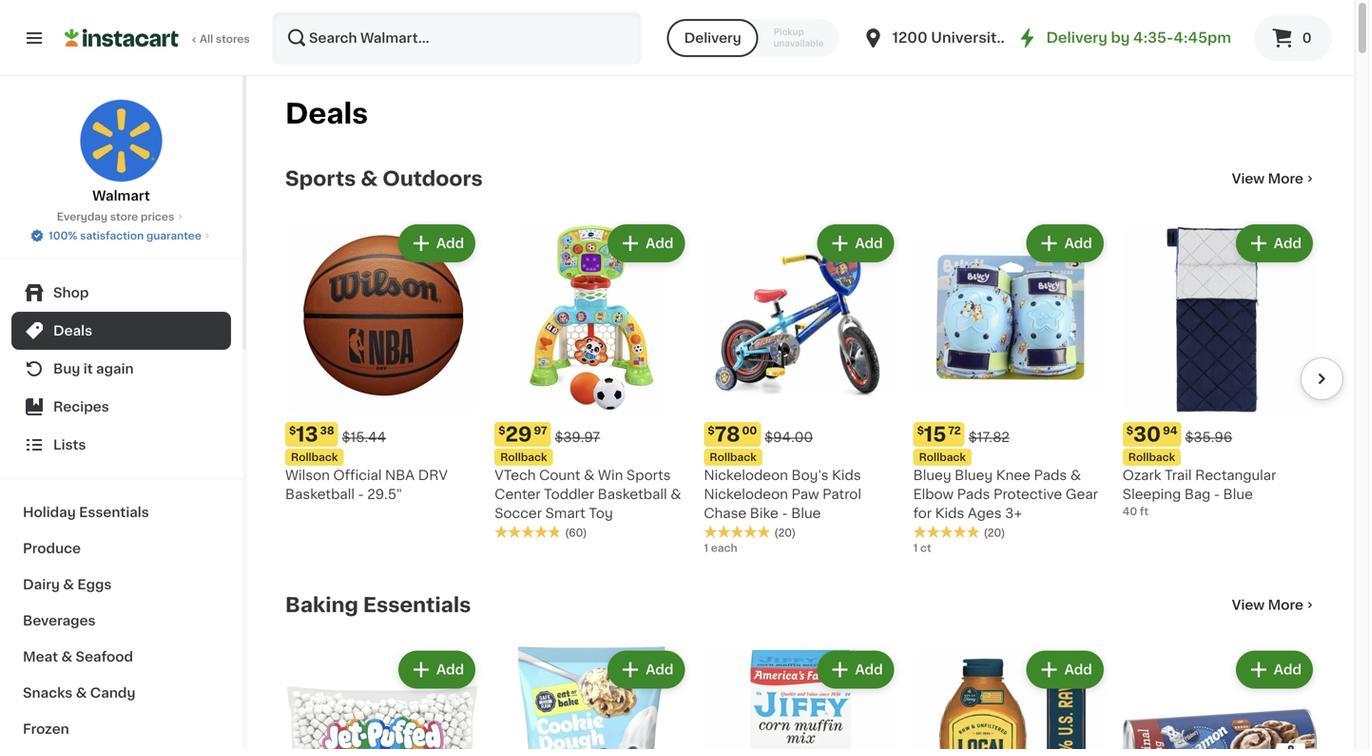 Task type: describe. For each thing, give the bounding box(es) containing it.
product group containing 29
[[495, 221, 689, 541]]

view more link for sports & outdoors
[[1232, 169, 1317, 188]]

Search field
[[274, 13, 641, 63]]

each
[[711, 543, 738, 554]]

vtech count & win sports center toddler basketball & soccer smart toy
[[495, 469, 681, 520]]

view more link for baking essentials
[[1232, 596, 1317, 615]]

holiday
[[23, 506, 76, 519]]

(60)
[[565, 528, 587, 539]]

0
[[1303, 31, 1312, 45]]

view more for baking essentials
[[1232, 599, 1304, 612]]

all stores
[[200, 34, 250, 44]]

ages
[[968, 507, 1002, 520]]

service type group
[[667, 19, 839, 57]]

everyday
[[57, 212, 108, 222]]

13
[[296, 425, 318, 445]]

sports & outdoors
[[285, 169, 483, 189]]

frozen link
[[11, 711, 231, 748]]

$ for 30
[[1127, 426, 1134, 436]]

produce
[[23, 542, 81, 555]]

recipes link
[[11, 388, 231, 426]]

basketball inside wilson official nba drv basketball - 29.5"
[[285, 488, 355, 501]]

- for basketball
[[358, 488, 364, 501]]

deals link
[[11, 312, 231, 350]]

sleeping
[[1123, 488, 1182, 501]]

shop link
[[11, 274, 231, 312]]

30
[[1134, 425, 1161, 445]]

sports & outdoors link
[[285, 167, 483, 190]]

rollback for 13
[[291, 452, 338, 463]]

knee
[[997, 469, 1031, 482]]

smart
[[546, 507, 586, 520]]

product group containing 15
[[914, 221, 1108, 556]]

all stores link
[[65, 11, 251, 65]]

meat
[[23, 651, 58, 664]]

holiday essentials
[[23, 506, 149, 519]]

40
[[1123, 507, 1138, 517]]

university
[[931, 31, 1006, 45]]

satisfaction
[[80, 231, 144, 241]]

nba
[[385, 469, 415, 482]]

$ 78 00
[[708, 425, 757, 445]]

100%
[[49, 231, 77, 241]]

1 for 78
[[704, 543, 709, 554]]

94
[[1163, 426, 1178, 436]]

kids inside bluey bluey knee pads & elbow pads protective gear for kids ages 3+
[[936, 507, 965, 520]]

$30.94 original price: $35.96 element
[[1123, 422, 1317, 447]]

100% satisfaction guarantee button
[[30, 224, 213, 243]]

29
[[506, 425, 532, 445]]

walmart logo image
[[79, 99, 163, 183]]

$15.72 original price: $17.82 element
[[914, 422, 1108, 447]]

win
[[598, 469, 623, 482]]

kids inside nickelodeon boy's kids nickelodeon paw patrol chase bike - blue
[[832, 469, 861, 482]]

blue inside nickelodeon boy's kids nickelodeon paw patrol chase bike - blue
[[792, 507, 821, 520]]

stores
[[216, 34, 250, 44]]

nickelodeon boy's kids nickelodeon paw patrol chase bike - blue
[[704, 469, 862, 520]]

snacks
[[23, 687, 73, 700]]

vtech
[[495, 469, 536, 482]]

holiday essentials link
[[11, 495, 231, 531]]

eggs
[[77, 578, 112, 592]]

blue inside ozark trail rectangular sleeping bag - blue 40 ft
[[1224, 488, 1253, 501]]

snacks & candy link
[[11, 675, 231, 711]]

sports inside vtech count & win sports center toddler basketball & soccer smart toy
[[627, 469, 671, 482]]

everyday store prices link
[[57, 209, 186, 224]]

4:45pm
[[1174, 31, 1232, 45]]

official
[[333, 469, 382, 482]]

- inside nickelodeon boy's kids nickelodeon paw patrol chase bike - blue
[[782, 507, 788, 520]]

29.5"
[[367, 488, 403, 501]]

& inside 'link'
[[63, 578, 74, 592]]

0 vertical spatial deals
[[285, 100, 368, 127]]

$39.97
[[555, 431, 600, 444]]

& inside bluey bluey knee pads & elbow pads protective gear for kids ages 3+
[[1071, 469, 1082, 482]]

rectangular
[[1196, 469, 1277, 482]]

bag
[[1185, 488, 1211, 501]]

$ 15 72 $17.82
[[917, 425, 1010, 445]]

0 vertical spatial pads
[[1034, 469, 1067, 482]]

1 for 15
[[914, 543, 918, 554]]

$ for 15
[[917, 426, 924, 436]]

15
[[924, 425, 947, 445]]

1200 university ave
[[893, 31, 1037, 45]]

$ 29 97 $39.97
[[499, 425, 600, 445]]

$29.97 original price: $39.97 element
[[495, 422, 689, 447]]

drv
[[418, 469, 448, 482]]

rollback for 29
[[500, 452, 547, 463]]

snacks & candy
[[23, 687, 135, 700]]

38
[[320, 426, 334, 436]]

wilson
[[285, 469, 330, 482]]

it
[[83, 362, 93, 376]]

toy
[[589, 507, 613, 520]]

buy it again
[[53, 362, 134, 376]]

1200 university ave button
[[862, 11, 1037, 65]]

buy
[[53, 362, 80, 376]]



Task type: vqa. For each thing, say whether or not it's contained in the screenshot.
Delivery button
yes



Task type: locate. For each thing, give the bounding box(es) containing it.
0 vertical spatial kids
[[832, 469, 861, 482]]

deals up sports & outdoors link on the top left of page
[[285, 100, 368, 127]]

1 horizontal spatial 1
[[914, 543, 918, 554]]

$ for 13
[[289, 426, 296, 436]]

1 ct
[[914, 543, 932, 554]]

prices
[[141, 212, 174, 222]]

blue down paw
[[792, 507, 821, 520]]

1 nickelodeon from the top
[[704, 469, 788, 482]]

1 vertical spatial view more link
[[1232, 596, 1317, 615]]

elbow
[[914, 488, 954, 501]]

$ inside $ 15 72 $17.82
[[917, 426, 924, 436]]

count
[[539, 469, 581, 482]]

view more for sports & outdoors
[[1232, 172, 1304, 185]]

delivery for delivery
[[684, 31, 742, 45]]

$ inside '$ 78 00'
[[708, 426, 715, 436]]

deals
[[285, 100, 368, 127], [53, 324, 92, 338]]

0 vertical spatial sports
[[285, 169, 356, 189]]

1 vertical spatial nickelodeon
[[704, 488, 788, 501]]

basketball inside vtech count & win sports center toddler basketball & soccer smart toy
[[598, 488, 667, 501]]

$13.38 original price: $15.44 element
[[285, 422, 480, 447]]

essentials inside holiday essentials link
[[79, 506, 149, 519]]

rollback for 78
[[710, 452, 757, 463]]

$15.44
[[342, 431, 386, 444]]

essentials for holiday essentials
[[79, 506, 149, 519]]

dairy & eggs link
[[11, 567, 231, 603]]

1 horizontal spatial bluey
[[955, 469, 993, 482]]

1 vertical spatial pads
[[957, 488, 990, 501]]

pads up protective
[[1034, 469, 1067, 482]]

5 $ from the left
[[1127, 426, 1134, 436]]

essentials inside baking essentials link
[[363, 596, 471, 616]]

produce link
[[11, 531, 231, 567]]

walmart link
[[79, 99, 163, 205]]

baking essentials link
[[285, 594, 471, 617]]

(20)
[[775, 528, 796, 539], [984, 528, 1006, 539]]

delivery inside button
[[684, 31, 742, 45]]

$ left 72
[[917, 426, 924, 436]]

- inside ozark trail rectangular sleeping bag - blue 40 ft
[[1214, 488, 1220, 501]]

essentials
[[79, 506, 149, 519], [363, 596, 471, 616]]

1 horizontal spatial -
[[782, 507, 788, 520]]

baking
[[285, 596, 359, 616]]

kids
[[832, 469, 861, 482], [936, 507, 965, 520]]

ave
[[1010, 31, 1037, 45]]

0 vertical spatial essentials
[[79, 506, 149, 519]]

0 horizontal spatial basketball
[[285, 488, 355, 501]]

None search field
[[272, 11, 643, 65]]

2 view more from the top
[[1232, 599, 1304, 612]]

gear
[[1066, 488, 1098, 501]]

1 1 from the left
[[704, 543, 709, 554]]

$ inside the $ 30 94 $35.96
[[1127, 426, 1134, 436]]

- right bike
[[782, 507, 788, 520]]

$17.82
[[969, 431, 1010, 444]]

dairy
[[23, 578, 60, 592]]

more
[[1268, 172, 1304, 185], [1268, 599, 1304, 612]]

$ 13 38 $15.44
[[289, 425, 386, 445]]

trail
[[1165, 469, 1192, 482]]

1 rollback from the left
[[291, 452, 338, 463]]

beverages link
[[11, 603, 231, 639]]

lists link
[[11, 426, 231, 464]]

0 vertical spatial view
[[1232, 172, 1265, 185]]

baking essentials
[[285, 596, 471, 616]]

delivery by 4:35-4:45pm
[[1047, 31, 1232, 45]]

0 horizontal spatial bluey
[[914, 469, 952, 482]]

1 (20) from the left
[[775, 528, 796, 539]]

1 vertical spatial more
[[1268, 599, 1304, 612]]

1 horizontal spatial delivery
[[1047, 31, 1108, 45]]

1 view more from the top
[[1232, 172, 1304, 185]]

ft
[[1140, 507, 1149, 517]]

recipes
[[53, 400, 109, 414]]

★★★★★
[[704, 525, 771, 539], [704, 525, 771, 539], [495, 525, 561, 539], [495, 525, 561, 539], [914, 525, 980, 539], [914, 525, 980, 539]]

$ inside $ 13 38 $15.44
[[289, 426, 296, 436]]

3+
[[1005, 507, 1023, 520]]

1 left the each
[[704, 543, 709, 554]]

product group containing 30
[[1123, 221, 1317, 519]]

1 vertical spatial deals
[[53, 324, 92, 338]]

nickelodeon
[[704, 469, 788, 482], [704, 488, 788, 501]]

bike
[[750, 507, 779, 520]]

0 horizontal spatial sports
[[285, 169, 356, 189]]

view
[[1232, 172, 1265, 185], [1232, 599, 1265, 612]]

bluey bluey knee pads & elbow pads protective gear for kids ages 3+
[[914, 469, 1098, 520]]

$35.96
[[1186, 431, 1233, 444]]

- inside wilson official nba drv basketball - 29.5"
[[358, 488, 364, 501]]

rollback up wilson
[[291, 452, 338, 463]]

patrol
[[823, 488, 862, 501]]

basketball down wilson
[[285, 488, 355, 501]]

view for baking essentials
[[1232, 599, 1265, 612]]

lists
[[53, 438, 86, 452]]

&
[[361, 169, 378, 189], [584, 469, 595, 482], [1071, 469, 1082, 482], [671, 488, 681, 501], [63, 578, 74, 592], [61, 651, 72, 664], [76, 687, 87, 700]]

delivery for delivery by 4:35-4:45pm
[[1047, 31, 1108, 45]]

essentials for baking essentials
[[363, 596, 471, 616]]

0 vertical spatial view more
[[1232, 172, 1304, 185]]

0 horizontal spatial kids
[[832, 469, 861, 482]]

- right bag
[[1214, 488, 1220, 501]]

2 more from the top
[[1268, 599, 1304, 612]]

more for baking essentials
[[1268, 599, 1304, 612]]

bluey up ages on the right bottom of the page
[[955, 469, 993, 482]]

again
[[96, 362, 134, 376]]

(20) for 15
[[984, 528, 1006, 539]]

$ for 29
[[499, 426, 506, 436]]

deals down "shop"
[[53, 324, 92, 338]]

97
[[534, 426, 547, 436]]

everyday store prices
[[57, 212, 174, 222]]

all
[[200, 34, 213, 44]]

product group containing 13
[[285, 221, 480, 504]]

rollback for 30
[[1129, 452, 1176, 463]]

4 rollback from the left
[[919, 452, 966, 463]]

ozark
[[1123, 469, 1162, 482]]

$ left 38
[[289, 426, 296, 436]]

4:35-
[[1134, 31, 1174, 45]]

2 1 from the left
[[914, 543, 918, 554]]

2 $ from the left
[[708, 426, 715, 436]]

center
[[495, 488, 541, 501]]

2 basketball from the left
[[598, 488, 667, 501]]

basketball down "win"
[[598, 488, 667, 501]]

pads
[[1034, 469, 1067, 482], [957, 488, 990, 501]]

2 bluey from the left
[[955, 469, 993, 482]]

2 nickelodeon from the top
[[704, 488, 788, 501]]

ct
[[921, 543, 932, 554]]

0 vertical spatial view more link
[[1232, 169, 1317, 188]]

1 horizontal spatial sports
[[627, 469, 671, 482]]

meat & seafood
[[23, 651, 133, 664]]

1 horizontal spatial kids
[[936, 507, 965, 520]]

rollback up ozark
[[1129, 452, 1176, 463]]

1 bluey from the left
[[914, 469, 952, 482]]

2 view from the top
[[1232, 599, 1265, 612]]

meat & seafood link
[[11, 639, 231, 675]]

$94.00
[[765, 431, 813, 444]]

rollback down '$ 78 00'
[[710, 452, 757, 463]]

view for sports & outdoors
[[1232, 172, 1265, 185]]

more for sports & outdoors
[[1268, 172, 1304, 185]]

- down the "official"
[[358, 488, 364, 501]]

shop
[[53, 286, 89, 300]]

frozen
[[23, 723, 69, 736]]

pads up ages on the right bottom of the page
[[957, 488, 990, 501]]

0 horizontal spatial -
[[358, 488, 364, 501]]

$ left 97 on the left of the page
[[499, 426, 506, 436]]

2 view more link from the top
[[1232, 596, 1317, 615]]

1 vertical spatial view
[[1232, 599, 1265, 612]]

seafood
[[76, 651, 133, 664]]

rollback down the 15
[[919, 452, 966, 463]]

$ for 78
[[708, 426, 715, 436]]

1 horizontal spatial blue
[[1224, 488, 1253, 501]]

1 horizontal spatial pads
[[1034, 469, 1067, 482]]

1 view more link from the top
[[1232, 169, 1317, 188]]

(20) down bike
[[775, 528, 796, 539]]

(20) down ages on the right bottom of the page
[[984, 528, 1006, 539]]

walmart
[[92, 189, 150, 203]]

by
[[1111, 31, 1130, 45]]

$ inside the $ 29 97 $39.97
[[499, 426, 506, 436]]

beverages
[[23, 614, 96, 628]]

dairy & eggs
[[23, 578, 112, 592]]

1 each
[[704, 543, 738, 554]]

3 $ from the left
[[499, 426, 506, 436]]

outdoors
[[383, 169, 483, 189]]

1200
[[893, 31, 928, 45]]

0 horizontal spatial (20)
[[775, 528, 796, 539]]

$ left 94
[[1127, 426, 1134, 436]]

rollback up vtech
[[500, 452, 547, 463]]

72
[[949, 426, 961, 436]]

1 view from the top
[[1232, 172, 1265, 185]]

delivery button
[[667, 19, 759, 57]]

0 horizontal spatial essentials
[[79, 506, 149, 519]]

$78.00 original price: $94.00 element
[[704, 422, 898, 447]]

rollback
[[291, 452, 338, 463], [710, 452, 757, 463], [500, 452, 547, 463], [919, 452, 966, 463], [1129, 452, 1176, 463]]

0 horizontal spatial 1
[[704, 543, 709, 554]]

0 horizontal spatial blue
[[792, 507, 821, 520]]

0 horizontal spatial delivery
[[684, 31, 742, 45]]

0 horizontal spatial pads
[[957, 488, 990, 501]]

1 horizontal spatial basketball
[[598, 488, 667, 501]]

4 $ from the left
[[917, 426, 924, 436]]

1 vertical spatial blue
[[792, 507, 821, 520]]

boy's
[[792, 469, 829, 482]]

item carousel region
[[259, 213, 1344, 564]]

2 horizontal spatial -
[[1214, 488, 1220, 501]]

kids up 'patrol'
[[832, 469, 861, 482]]

0 vertical spatial more
[[1268, 172, 1304, 185]]

1 vertical spatial kids
[[936, 507, 965, 520]]

2 (20) from the left
[[984, 528, 1006, 539]]

add
[[437, 237, 464, 250], [646, 237, 674, 250], [855, 237, 883, 250], [1065, 237, 1093, 250], [1274, 237, 1302, 250], [437, 664, 464, 677], [646, 664, 674, 677], [855, 664, 883, 677], [1065, 664, 1093, 677], [1274, 664, 1302, 677]]

5 rollback from the left
[[1129, 452, 1176, 463]]

1 left ct
[[914, 543, 918, 554]]

2 rollback from the left
[[710, 452, 757, 463]]

product group containing 78
[[704, 221, 898, 556]]

buy it again link
[[11, 350, 231, 388]]

1 basketball from the left
[[285, 488, 355, 501]]

paw
[[792, 488, 819, 501]]

view more
[[1232, 172, 1304, 185], [1232, 599, 1304, 612]]

delivery by 4:35-4:45pm link
[[1016, 27, 1232, 49]]

0 horizontal spatial deals
[[53, 324, 92, 338]]

1 horizontal spatial deals
[[285, 100, 368, 127]]

00
[[742, 426, 757, 436]]

bluey up elbow at the bottom right
[[914, 469, 952, 482]]

protective
[[994, 488, 1063, 501]]

product group
[[285, 221, 480, 504], [495, 221, 689, 541], [704, 221, 898, 556], [914, 221, 1108, 556], [1123, 221, 1317, 519], [285, 647, 480, 749], [495, 647, 689, 749], [704, 647, 898, 749], [914, 647, 1108, 749], [1123, 647, 1317, 749]]

0 vertical spatial nickelodeon
[[704, 469, 788, 482]]

1 $ from the left
[[289, 426, 296, 436]]

ozark trail rectangular sleeping bag - blue 40 ft
[[1123, 469, 1277, 517]]

deals inside deals link
[[53, 324, 92, 338]]

$ left 00
[[708, 426, 715, 436]]

(20) for 78
[[775, 528, 796, 539]]

blue down the rectangular at the bottom
[[1224, 488, 1253, 501]]

1 horizontal spatial (20)
[[984, 528, 1006, 539]]

delivery
[[1047, 31, 1108, 45], [684, 31, 742, 45]]

1 vertical spatial essentials
[[363, 596, 471, 616]]

rollback for 15
[[919, 452, 966, 463]]

1 more from the top
[[1268, 172, 1304, 185]]

kids down elbow at the bottom right
[[936, 507, 965, 520]]

guarantee
[[146, 231, 202, 241]]

instacart logo image
[[65, 27, 179, 49]]

- for bag
[[1214, 488, 1220, 501]]

100% satisfaction guarantee
[[49, 231, 202, 241]]

candy
[[90, 687, 135, 700]]

1 horizontal spatial essentials
[[363, 596, 471, 616]]

3 rollback from the left
[[500, 452, 547, 463]]

$ 30 94 $35.96
[[1127, 425, 1233, 445]]

0 vertical spatial blue
[[1224, 488, 1253, 501]]

1 vertical spatial view more
[[1232, 599, 1304, 612]]

1 vertical spatial sports
[[627, 469, 671, 482]]



